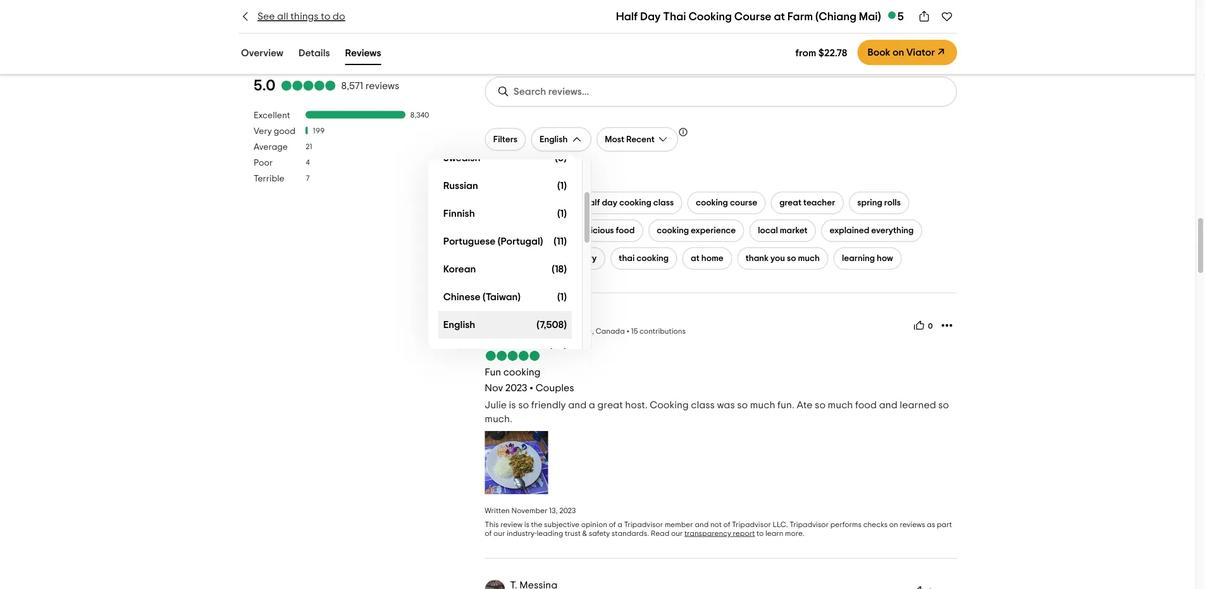 Task type: vqa. For each thing, say whether or not it's contained in the screenshot.
the Share image
yes



Task type: locate. For each thing, give the bounding box(es) containing it.
5.0
[[254, 78, 275, 93]]

more.
[[785, 530, 805, 538]]

1 horizontal spatial much
[[798, 254, 820, 263]]

2 option from the top
[[438, 172, 572, 200]]

reviews up 8,571 reviews
[[345, 48, 381, 58]]

so right "you"
[[787, 254, 796, 263]]

cooking right thai
[[637, 254, 669, 263]]

1 horizontal spatial great
[[597, 401, 623, 411]]

option containing swedish
[[438, 144, 572, 172]]

november
[[511, 508, 547, 515]]

2 horizontal spatial of
[[723, 521, 730, 529]]

option containing chinese (taiwan)
[[438, 284, 572, 311]]

0 horizontal spatial 2023
[[505, 384, 527, 394]]

0 vertical spatial reviews button
[[238, 17, 298, 44]]

tripadvisor up standards.
[[624, 521, 663, 529]]

cooking right day on the top of the page
[[619, 199, 651, 208]]

0 vertical spatial english
[[540, 135, 568, 144]]

half day cooking class
[[584, 199, 674, 208]]

0 horizontal spatial a
[[589, 401, 595, 411]]

swedish
[[443, 153, 480, 163]]

1 horizontal spatial is
[[524, 521, 529, 529]]

learn
[[765, 530, 783, 538]]

and up the transparency
[[695, 521, 709, 529]]

great
[[493, 199, 515, 208], [779, 199, 801, 208], [597, 401, 623, 411]]

experience for cooking experience
[[691, 227, 736, 236]]

0 vertical spatial reviews
[[365, 81, 399, 91]]

book on viator link
[[857, 40, 957, 65]]

0 vertical spatial 2023
[[505, 384, 527, 394]]

columbia,
[[558, 328, 594, 335]]

(1)
[[557, 181, 567, 191], [557, 209, 567, 219], [557, 292, 567, 303]]

1 vertical spatial class
[[691, 401, 715, 411]]

chinese (taiwan)
[[443, 292, 521, 303]]

on right book
[[893, 47, 904, 58]]

much left fun.
[[750, 401, 775, 411]]

great left the host.
[[597, 401, 623, 411]]

2 (1) from the top
[[557, 209, 567, 219]]

2 horizontal spatial great
[[779, 199, 801, 208]]

on inside this review is the subjective opinion of a tripadvisor member and not of tripadvisor llc. tripadvisor performs checks on reviews as part of our industry-leading trust & safety standards. read our
[[889, 521, 898, 529]]

golden c link
[[510, 315, 554, 325]]

2 horizontal spatial much
[[828, 401, 853, 411]]

average
[[254, 143, 288, 152]]

cooking up •
[[503, 367, 541, 378]]

1 horizontal spatial 2023
[[559, 508, 576, 515]]

cooking inside thai cooking button
[[637, 254, 669, 263]]

of right not
[[723, 521, 730, 529]]

see full review image image
[[485, 432, 548, 495]]

food up thai
[[616, 227, 635, 236]]

2023 left •
[[505, 384, 527, 394]]

our down member
[[671, 530, 683, 538]]

cooking up thai cooking
[[657, 227, 689, 236]]

5 option from the top
[[438, 256, 572, 284]]

chinese
[[443, 292, 481, 303]]

0 horizontal spatial is
[[509, 401, 516, 411]]

1 vertical spatial experience
[[691, 227, 736, 236]]

opinion
[[581, 521, 607, 529]]

half day cooking class button
[[576, 192, 682, 215]]

great inside button
[[493, 199, 515, 208]]

2 our from the left
[[671, 530, 683, 538]]

all
[[277, 11, 288, 22]]

at home
[[691, 254, 724, 263]]

reviews inside this review is the subjective opinion of a tripadvisor member and not of tripadvisor llc. tripadvisor performs checks on reviews as part of our industry-leading trust & safety standards. read our
[[900, 521, 925, 529]]

0 horizontal spatial english
[[443, 320, 475, 330]]

so
[[787, 254, 796, 263], [518, 401, 529, 411], [737, 401, 748, 411], [815, 401, 826, 411], [938, 401, 949, 411]]

contributions
[[640, 328, 686, 335]]

reviews
[[365, 81, 399, 91], [900, 521, 925, 529]]

0 vertical spatial class
[[653, 199, 674, 208]]

0 horizontal spatial tripadvisor
[[624, 521, 663, 529]]

this
[[485, 521, 499, 529]]

good
[[274, 127, 295, 136]]

cooking experience button
[[648, 220, 744, 242]]

stir fry button
[[563, 248, 605, 270]]

(1) for chinese (taiwan)
[[557, 292, 567, 303]]

great down popular
[[493, 199, 515, 208]]

3 tripadvisor from the left
[[790, 521, 829, 529]]

subjective
[[544, 521, 579, 529]]

1 (1) from the top
[[557, 181, 567, 191]]

cooking right 'thai'
[[689, 11, 732, 22]]

4 option from the top
[[438, 228, 572, 256]]

soup
[[536, 227, 556, 236]]

british
[[535, 328, 557, 335]]

much right ate
[[828, 401, 853, 411]]

great for great experience
[[493, 199, 515, 208]]

0 horizontal spatial our
[[493, 530, 505, 538]]

great for great teacher
[[779, 199, 801, 208]]

1 vertical spatial english
[[443, 320, 475, 330]]

1 option from the top
[[438, 144, 572, 172]]

do
[[333, 11, 345, 22]]

english up italian in the left bottom of the page
[[443, 320, 475, 330]]

much right "you"
[[798, 254, 820, 263]]

reviews button up 8,571 reviews
[[343, 44, 384, 65]]

excellent
[[254, 111, 290, 120]]

(7,508)
[[537, 320, 567, 330]]

option containing english
[[438, 311, 572, 339]]

0 horizontal spatial great
[[493, 199, 515, 208]]

8,571 reviews
[[341, 81, 399, 91]]

reviews right 8,571
[[365, 81, 399, 91]]

food
[[616, 227, 635, 236], [855, 401, 877, 411]]

1 vertical spatial cooking
[[650, 401, 689, 411]]

learned
[[900, 401, 936, 411]]

great up market
[[779, 199, 801, 208]]

at left farm
[[774, 11, 785, 22]]

and down the couples
[[568, 401, 587, 411]]

(portugal)
[[498, 237, 543, 247]]

2023 inside fun cooking nov 2023 • couples
[[505, 384, 527, 394]]

21
[[306, 143, 312, 151]]

and
[[568, 401, 587, 411], [879, 401, 898, 411], [695, 521, 709, 529]]

1 vertical spatial a
[[618, 521, 622, 529]]

tripadvisor up transparency report to learn more.
[[732, 521, 771, 529]]

1 horizontal spatial experience
[[691, 227, 736, 236]]

terrible
[[254, 174, 284, 183]]

0 vertical spatial a
[[589, 401, 595, 411]]

half
[[616, 11, 638, 22]]

2023
[[505, 384, 527, 394], [559, 508, 576, 515]]

1 horizontal spatial food
[[855, 401, 877, 411]]

class up cooking experience
[[653, 199, 674, 208]]

great experience
[[493, 199, 562, 208]]

0
[[928, 323, 933, 331]]

2 vertical spatial (1)
[[557, 292, 567, 303]]

5.0 of 5 bubbles image up fun cooking link
[[485, 351, 540, 361]]

option containing finnish
[[438, 200, 572, 228]]

reviews button up overview
[[238, 17, 298, 44]]

at left home
[[691, 254, 699, 263]]

filters
[[493, 135, 517, 144]]

is right julie at bottom
[[509, 401, 516, 411]]

to left learn
[[756, 530, 764, 538]]

(chiang
[[815, 11, 856, 22]]

3 option from the top
[[438, 200, 572, 228]]

(1) up soup button
[[557, 209, 567, 219]]

1 horizontal spatial reviews
[[900, 521, 925, 529]]

tab list containing overview
[[223, 42, 399, 68]]

english inside english dropdown button
[[540, 135, 568, 144]]

our
[[493, 530, 505, 538], [671, 530, 683, 538]]

1 vertical spatial reviews button
[[343, 44, 384, 65]]

a up standards.
[[618, 521, 622, 529]]

1 vertical spatial at
[[691, 254, 699, 263]]

0 vertical spatial at
[[774, 11, 785, 22]]

english up '(6)'
[[540, 135, 568, 144]]

1 vertical spatial 2023
[[559, 508, 576, 515]]

is left the the
[[524, 521, 529, 529]]

cooking left course
[[696, 199, 728, 208]]

reviews left as
[[900, 521, 925, 529]]

leading
[[537, 530, 563, 538]]

(1) for russian
[[557, 181, 567, 191]]

1 horizontal spatial reviews button
[[343, 44, 384, 65]]

experience down the mentions
[[517, 199, 562, 208]]

1 horizontal spatial class
[[691, 401, 715, 411]]

save to a trip image
[[941, 10, 953, 23]]

0 horizontal spatial experience
[[517, 199, 562, 208]]

course
[[734, 11, 771, 22]]

and inside this review is the subjective opinion of a tripadvisor member and not of tripadvisor llc. tripadvisor performs checks on reviews as part of our industry-leading trust & safety standards. read our
[[695, 521, 709, 529]]

review
[[500, 521, 523, 529]]

option
[[438, 144, 572, 172], [438, 172, 572, 200], [438, 200, 572, 228], [438, 228, 572, 256], [438, 256, 572, 284], [438, 284, 572, 311], [438, 311, 572, 339], [438, 339, 572, 367]]

(1) down (18)
[[557, 292, 567, 303]]

1 tab list from the top
[[223, 14, 972, 46]]

trust
[[565, 530, 581, 538]]

at
[[774, 11, 785, 22], [691, 254, 699, 263]]

great inside 'button'
[[779, 199, 801, 208]]

1 vertical spatial (1)
[[557, 209, 567, 219]]

1 vertical spatial reviews
[[900, 521, 925, 529]]

cooking experience
[[657, 227, 736, 236]]

a right friendly
[[589, 401, 595, 411]]

6 option from the top
[[438, 284, 572, 311]]

0 horizontal spatial food
[[616, 227, 635, 236]]

learning how button
[[833, 248, 902, 270]]

1 vertical spatial to
[[756, 530, 764, 538]]

0 vertical spatial experience
[[517, 199, 562, 208]]

filter reviews element
[[254, 110, 459, 189]]

so left friendly
[[518, 401, 529, 411]]

our down the this
[[493, 530, 505, 538]]

cooking inside cooking course "button"
[[696, 199, 728, 208]]

so inside button
[[787, 254, 796, 263]]

transparency report to learn more.
[[684, 530, 805, 538]]

0 horizontal spatial class
[[653, 199, 674, 208]]

local
[[758, 227, 778, 236]]

most
[[605, 135, 624, 144]]

2023 right the 13,
[[559, 508, 576, 515]]

option containing italian
[[438, 339, 572, 367]]

1 horizontal spatial english
[[540, 135, 568, 144]]

details
[[299, 48, 330, 58]]

of up the 'safety'
[[609, 521, 616, 529]]

option containing russian
[[438, 172, 572, 200]]

0 horizontal spatial much
[[750, 401, 775, 411]]

(1) down '(6)'
[[557, 181, 567, 191]]

to left do
[[321, 11, 330, 22]]

class inside julie is so friendly and a great host. cooking class was so much fun. ate so much food and learned so much.
[[691, 401, 715, 411]]

1 horizontal spatial tripadvisor
[[732, 521, 771, 529]]

great experience button
[[485, 192, 571, 215]]

1 horizontal spatial a
[[618, 521, 622, 529]]

1 vertical spatial is
[[524, 521, 529, 529]]

199
[[313, 128, 325, 135]]

0 vertical spatial reviews
[[241, 21, 295, 36]]

13,
[[549, 508, 558, 515]]

5.0 of 5 bubbles image down details button
[[281, 81, 336, 91]]

(11)
[[554, 237, 567, 247]]

1 horizontal spatial reviews
[[345, 48, 381, 58]]

2 tab list from the top
[[223, 42, 399, 68]]

1 horizontal spatial our
[[671, 530, 683, 538]]

reviews
[[241, 21, 295, 36], [345, 48, 381, 58]]

cooking right the host.
[[650, 401, 689, 411]]

0 horizontal spatial to
[[321, 11, 330, 22]]

on right checks
[[889, 521, 898, 529]]

and left learned
[[879, 401, 898, 411]]

5.0 of 5 bubbles image
[[281, 81, 336, 91], [485, 351, 540, 361]]

of down the this
[[485, 530, 492, 538]]

8 option from the top
[[438, 339, 572, 367]]

very good
[[254, 127, 295, 136]]

class
[[653, 199, 674, 208], [691, 401, 715, 411]]

how
[[877, 254, 893, 263]]

search image
[[497, 86, 510, 98]]

experience
[[517, 199, 562, 208], [691, 227, 736, 236]]

0 vertical spatial food
[[616, 227, 635, 236]]

0 horizontal spatial at
[[691, 254, 699, 263]]

overview button
[[238, 44, 286, 65]]

experience up home
[[691, 227, 736, 236]]

great teacher
[[779, 199, 835, 208]]

class left "was"
[[691, 401, 715, 411]]

0 vertical spatial 5.0 of 5 bubbles image
[[281, 81, 336, 91]]

3 (1) from the top
[[557, 292, 567, 303]]

0 vertical spatial to
[[321, 11, 330, 22]]

julie
[[485, 401, 507, 411]]

0 horizontal spatial reviews
[[365, 81, 399, 91]]

2 horizontal spatial and
[[879, 401, 898, 411]]

cooking course
[[696, 199, 757, 208]]

list box
[[428, 144, 591, 367]]

1 vertical spatial on
[[889, 521, 898, 529]]

0 vertical spatial is
[[509, 401, 516, 411]]

2 horizontal spatial tripadvisor
[[790, 521, 829, 529]]

reviews up overview
[[241, 21, 295, 36]]

poor
[[254, 159, 273, 168]]

food left learned
[[855, 401, 877, 411]]

0 horizontal spatial of
[[485, 530, 492, 538]]

much.
[[485, 415, 512, 425]]

food inside "button"
[[616, 227, 635, 236]]

learning how
[[842, 254, 893, 263]]

tab list
[[223, 14, 972, 46], [223, 42, 399, 68]]

(18)
[[552, 265, 567, 275]]

0 vertical spatial (1)
[[557, 181, 567, 191]]

tripadvisor up more.
[[790, 521, 829, 529]]

1 vertical spatial food
[[855, 401, 877, 411]]

reviews button
[[238, 17, 298, 44], [343, 44, 384, 65]]

so right ate
[[815, 401, 826, 411]]

cooking inside half day cooking class button
[[619, 199, 651, 208]]

1 horizontal spatial and
[[695, 521, 709, 529]]

transparency report link
[[684, 530, 755, 538]]

1 horizontal spatial 5.0 of 5 bubbles image
[[485, 351, 540, 361]]

at inside button
[[691, 254, 699, 263]]

7 option from the top
[[438, 311, 572, 339]]



Task type: describe. For each thing, give the bounding box(es) containing it.
q&a button
[[308, 17, 344, 44]]

from $22.78
[[795, 48, 847, 58]]

cooking course button
[[687, 192, 766, 215]]

tab list containing reviews
[[223, 14, 972, 46]]

recent
[[626, 135, 654, 144]]

finnish
[[443, 209, 475, 219]]

ate
[[797, 401, 813, 411]]

5
[[897, 11, 904, 22]]

option containing portuguese (portugal)
[[438, 228, 572, 256]]

thank you so much
[[746, 254, 820, 263]]

as
[[927, 521, 935, 529]]

Search search field
[[514, 86, 619, 98]]

fun.
[[777, 401, 794, 411]]

day
[[602, 199, 617, 208]]

2023 for 13,
[[559, 508, 576, 515]]

english inside option
[[443, 320, 475, 330]]

most recent
[[605, 135, 654, 144]]

thank
[[746, 254, 769, 263]]

checks
[[863, 521, 888, 529]]

list box containing swedish
[[428, 144, 591, 367]]

so right "was"
[[737, 401, 748, 411]]

mentions
[[523, 173, 564, 183]]

open options menu image
[[941, 320, 953, 332]]

stir fry
[[572, 254, 597, 263]]

(95)
[[549, 348, 567, 358]]

great inside julie is so friendly and a great host. cooking class was so much fun. ate so much food and learned so much.
[[597, 401, 623, 411]]

teacher
[[803, 199, 835, 208]]

filters button
[[485, 128, 526, 151]]

mai)
[[859, 11, 881, 22]]

1 horizontal spatial at
[[774, 11, 785, 22]]

q&a
[[310, 21, 342, 36]]

russian
[[443, 181, 478, 191]]

see
[[257, 11, 275, 22]]

fun cooking link
[[485, 367, 541, 378]]

cooking inside julie is so friendly and a great host. cooking class was so much fun. ate so much food and learned so much.
[[650, 401, 689, 411]]

half day thai cooking course at farm (chiang mai)
[[616, 11, 881, 22]]

transparency
[[684, 530, 731, 538]]

1 horizontal spatial of
[[609, 521, 616, 529]]

book
[[868, 47, 890, 58]]

much inside button
[[798, 254, 820, 263]]

explained everything button
[[821, 220, 922, 242]]

8,571
[[341, 81, 363, 91]]

a inside this review is the subjective opinion of a tripadvisor member and not of tripadvisor llc. tripadvisor performs checks on reviews as part of our industry-leading trust & safety standards. read our
[[618, 521, 622, 529]]

so right learned
[[938, 401, 949, 411]]

food inside julie is so friendly and a great host. cooking class was so much fun. ate so much food and learned so much.
[[855, 401, 877, 411]]

at home button
[[682, 248, 732, 270]]

spring
[[857, 199, 882, 208]]

couples
[[536, 384, 574, 394]]

$22.78
[[818, 48, 847, 58]]

this review is the subjective opinion of a tripadvisor member and not of tripadvisor llc. tripadvisor performs checks on reviews as part of our industry-leading trust & safety standards. read our
[[485, 521, 952, 538]]

local market
[[758, 227, 807, 236]]

learning
[[842, 254, 875, 263]]

written november 13, 2023
[[485, 508, 576, 515]]

a inside julie is so friendly and a great host. cooking class was so much fun. ate so much food and learned so much.
[[589, 401, 595, 411]]

0 vertical spatial on
[[893, 47, 904, 58]]

cooking inside fun cooking nov 2023 • couples
[[503, 367, 541, 378]]

canada
[[596, 328, 625, 335]]

report
[[733, 530, 755, 538]]

italian
[[443, 348, 472, 358]]

thai
[[619, 254, 635, 263]]

is inside julie is so friendly and a great host. cooking class was so much fun. ate so much food and learned so much.
[[509, 401, 516, 411]]

member
[[665, 521, 693, 529]]

2 tripadvisor from the left
[[732, 521, 771, 529]]

1 our from the left
[[493, 530, 505, 538]]

korean
[[443, 265, 476, 275]]

great teacher button
[[771, 192, 844, 215]]

read
[[651, 530, 669, 538]]

c
[[546, 315, 554, 325]]

thai cooking
[[619, 254, 669, 263]]

(1) for finnish
[[557, 209, 567, 219]]

things
[[291, 11, 319, 22]]

class inside button
[[653, 199, 674, 208]]

0 horizontal spatial reviews button
[[238, 17, 298, 44]]

experience for great experience
[[517, 199, 562, 208]]

1 horizontal spatial to
[[756, 530, 764, 538]]

home
[[701, 254, 724, 263]]

curry button
[[485, 220, 523, 242]]

1 tripadvisor from the left
[[624, 521, 663, 529]]

delicious food button
[[570, 220, 643, 242]]

see all things to do link
[[238, 9, 345, 23]]

stir
[[572, 254, 584, 263]]

share image
[[918, 10, 931, 23]]

0 horizontal spatial and
[[568, 401, 587, 411]]

0 vertical spatial cooking
[[689, 11, 732, 22]]

portuguese (portugal)
[[443, 237, 543, 247]]

1 vertical spatial 5.0 of 5 bubbles image
[[485, 351, 540, 361]]

option containing korean
[[438, 256, 572, 284]]

cooking inside cooking experience button
[[657, 227, 689, 236]]

is inside this review is the subjective opinion of a tripadvisor member and not of tripadvisor llc. tripadvisor performs checks on reviews as part of our industry-leading trust & safety standards. read our
[[524, 521, 529, 529]]

fun cooking nov 2023 • couples
[[485, 367, 574, 394]]

local market button
[[749, 220, 816, 242]]

golden
[[510, 315, 544, 325]]

overview
[[241, 48, 283, 58]]

7
[[306, 175, 310, 183]]

the
[[531, 521, 542, 529]]

not
[[710, 521, 722, 529]]

4
[[306, 159, 310, 167]]

host.
[[625, 401, 648, 411]]

spring rolls
[[857, 199, 901, 208]]

rolls
[[884, 199, 901, 208]]

was
[[717, 401, 735, 411]]

portuguese
[[443, 237, 496, 247]]

thai cooking button
[[610, 248, 677, 270]]

most recent button
[[596, 127, 678, 152]]

curry
[[493, 227, 514, 236]]

0 horizontal spatial 5.0 of 5 bubbles image
[[281, 81, 336, 91]]

0 horizontal spatial reviews
[[241, 21, 295, 36]]

surrey,
[[510, 328, 534, 335]]

delicious food
[[578, 227, 635, 236]]

soup button
[[528, 220, 564, 242]]

2023 for nov
[[505, 384, 527, 394]]

1 vertical spatial reviews
[[345, 48, 381, 58]]

viator
[[906, 47, 935, 58]]

explained
[[830, 227, 869, 236]]



